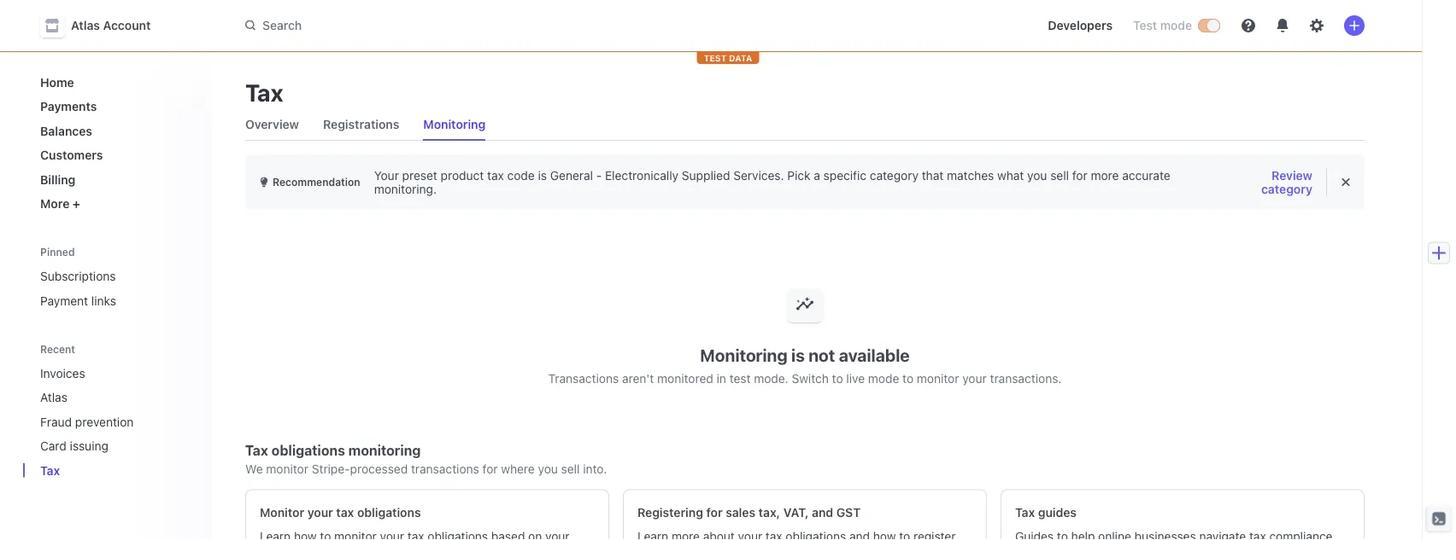 Task type: vqa. For each thing, say whether or not it's contained in the screenshot.
Company text box
no



Task type: describe. For each thing, give the bounding box(es) containing it.
more +
[[40, 197, 80, 211]]

sell inside tax obligations monitoring we monitor stripe-processed transactions for where you sell into.
[[561, 462, 580, 476]]

vat,
[[783, 506, 809, 520]]

supplied
[[682, 168, 730, 182]]

links
[[91, 294, 116, 308]]

card issuing link
[[33, 433, 173, 461]]

mode inside monitoring is not available transactions aren't monitored in test mode. switch to live mode to monitor your transactions.
[[868, 372, 899, 386]]

your inside monitoring is not available transactions aren't monitored in test mode. switch to live mode to monitor your transactions.
[[963, 372, 987, 386]]

home
[[40, 75, 74, 89]]

monitor inside monitoring is not available transactions aren't monitored in test mode. switch to live mode to monitor your transactions.
[[917, 372, 959, 386]]

Search text field
[[235, 10, 717, 41]]

where
[[501, 462, 535, 476]]

overview link
[[238, 113, 306, 137]]

test
[[1133, 18, 1157, 32]]

monitoring link
[[417, 113, 493, 137]]

fraud prevention link
[[33, 409, 173, 436]]

balances
[[40, 124, 92, 138]]

billing
[[40, 173, 75, 187]]

registrations
[[323, 118, 399, 132]]

payment links link
[[33, 287, 197, 315]]

monitoring is not available transactions aren't monitored in test mode. switch to live mode to monitor your transactions.
[[548, 345, 1062, 386]]

is inside monitoring is not available transactions aren't monitored in test mode. switch to live mode to monitor your transactions.
[[791, 345, 805, 365]]

review
[[1272, 168, 1313, 182]]

monitor
[[260, 506, 304, 520]]

settings image
[[1310, 19, 1324, 32]]

switch
[[792, 372, 829, 386]]

home link
[[33, 68, 197, 96]]

and
[[812, 506, 833, 520]]

preset
[[402, 168, 437, 182]]

help image
[[1242, 19, 1255, 32]]

card
[[40, 440, 67, 454]]

search
[[262, 18, 302, 32]]

monitored
[[657, 372, 713, 386]]

what
[[997, 168, 1024, 182]]

transactions.
[[990, 372, 1062, 386]]

services.
[[733, 168, 784, 182]]

tax guides
[[1015, 506, 1077, 520]]

mode.
[[754, 372, 789, 386]]

recommendation
[[273, 176, 360, 188]]

overview
[[245, 118, 299, 132]]

1 horizontal spatial mode
[[1160, 18, 1192, 32]]

payment links
[[40, 294, 116, 308]]

subscriptions link
[[33, 263, 197, 291]]

payments
[[40, 100, 97, 114]]

tax,
[[759, 506, 780, 520]]

developers link
[[1041, 12, 1120, 39]]

tax left guides
[[1015, 506, 1035, 520]]

card issuing
[[40, 440, 108, 454]]

prevention
[[75, 415, 134, 429]]

atlas account button
[[40, 14, 168, 38]]

guides
[[1038, 506, 1077, 520]]

category inside 'your preset product tax code is general - electronically supplied services. pick a specific category that matches what you sell for more accurate monitoring.'
[[870, 168, 919, 182]]

subscriptions
[[40, 270, 116, 284]]

registering for sales tax, vat, and gst
[[638, 506, 861, 520]]

available
[[839, 345, 910, 365]]

code
[[507, 168, 535, 182]]

pinned navigation links element
[[33, 238, 201, 315]]

monitor your tax obligations
[[260, 506, 421, 520]]

that
[[922, 168, 944, 182]]

for inside tax obligations monitoring we monitor stripe-processed transactions for where you sell into.
[[483, 462, 498, 476]]

tax link
[[33, 457, 173, 485]]

2 to from the left
[[903, 372, 914, 386]]

obligations inside tax obligations monitoring we monitor stripe-processed transactions for where you sell into.
[[272, 443, 345, 459]]

fraud
[[40, 415, 72, 429]]

electronically
[[605, 168, 679, 182]]

atlas for atlas
[[40, 391, 67, 405]]

1 horizontal spatial obligations
[[357, 506, 421, 520]]

monitoring
[[348, 443, 421, 459]]

monitor inside tax obligations monitoring we monitor stripe-processed transactions for where you sell into.
[[266, 462, 309, 476]]

processed
[[350, 462, 408, 476]]

tax inside 'your preset product tax code is general - electronically supplied services. pick a specific category that matches what you sell for more accurate monitoring.'
[[487, 168, 504, 182]]

tax up overview
[[245, 78, 284, 106]]

0 horizontal spatial your
[[307, 506, 333, 520]]

atlas link
[[33, 384, 173, 412]]

atlas account
[[71, 18, 151, 32]]

pinned
[[40, 246, 75, 258]]

registering
[[638, 506, 703, 520]]

2 vertical spatial for
[[706, 506, 723, 520]]

account
[[103, 18, 151, 32]]

general
[[550, 168, 593, 182]]

developers
[[1048, 18, 1113, 32]]

notifications image
[[1276, 19, 1290, 32]]

1 horizontal spatial category
[[1261, 182, 1313, 197]]



Task type: locate. For each thing, give the bounding box(es) containing it.
sell
[[1051, 168, 1069, 182], [561, 462, 580, 476]]

monitoring inside tab list
[[423, 118, 486, 132]]

1 vertical spatial atlas
[[40, 391, 67, 405]]

your left transactions.
[[963, 372, 987, 386]]

monitoring up product
[[423, 118, 486, 132]]

1 horizontal spatial monitor
[[917, 372, 959, 386]]

monitoring.
[[374, 182, 437, 197]]

transactions
[[411, 462, 479, 476]]

category
[[870, 168, 919, 182], [1261, 182, 1313, 197]]

sell left into. at bottom
[[561, 462, 580, 476]]

0 vertical spatial obligations
[[272, 443, 345, 459]]

you right what
[[1027, 168, 1047, 182]]

pinned element
[[33, 263, 197, 315]]

not
[[809, 345, 835, 365]]

more
[[1091, 168, 1119, 182]]

0 horizontal spatial tax
[[336, 506, 354, 520]]

monitoring up test
[[700, 345, 788, 365]]

for inside 'your preset product tax code is general - electronically supplied services. pick a specific category that matches what you sell for more accurate monitoring.'
[[1072, 168, 1088, 182]]

monitoring inside monitoring is not available transactions aren't monitored in test mode. switch to live mode to monitor your transactions.
[[700, 345, 788, 365]]

0 vertical spatial monitor
[[917, 372, 959, 386]]

accurate
[[1122, 168, 1171, 182]]

monitor right live
[[917, 372, 959, 386]]

1 horizontal spatial your
[[963, 372, 987, 386]]

customers link
[[33, 141, 197, 169]]

0 horizontal spatial obligations
[[272, 443, 345, 459]]

0 horizontal spatial atlas
[[40, 391, 67, 405]]

monitor right the we
[[266, 462, 309, 476]]

obligations down the processed
[[357, 506, 421, 520]]

you
[[1027, 168, 1047, 182], [538, 462, 558, 476]]

your preset product tax code is general - electronically supplied services. pick a specific category that matches what you sell for more accurate monitoring.
[[374, 168, 1171, 197]]

payment
[[40, 294, 88, 308]]

live
[[846, 372, 865, 386]]

1 horizontal spatial to
[[903, 372, 914, 386]]

tax down the stripe-
[[336, 506, 354, 520]]

is inside 'your preset product tax code is general - electronically supplied services. pick a specific category that matches what you sell for more accurate monitoring.'
[[538, 168, 547, 182]]

tab list containing overview
[[238, 109, 1365, 141]]

you inside tax obligations monitoring we monitor stripe-processed transactions for where you sell into.
[[538, 462, 558, 476]]

specific
[[824, 168, 867, 182]]

tax inside recent element
[[40, 464, 60, 478]]

to
[[832, 372, 843, 386], [903, 372, 914, 386]]

you inside 'your preset product tax code is general - electronically supplied services. pick a specific category that matches what you sell for more accurate monitoring.'
[[1027, 168, 1047, 182]]

1 vertical spatial is
[[791, 345, 805, 365]]

recent navigation links element
[[23, 335, 211, 485]]

for left more
[[1072, 168, 1088, 182]]

product
[[441, 168, 484, 182]]

invoices
[[40, 367, 85, 381]]

tax up the we
[[245, 443, 268, 459]]

payments link
[[33, 93, 197, 121]]

0 horizontal spatial you
[[538, 462, 558, 476]]

0 vertical spatial sell
[[1051, 168, 1069, 182]]

to left live
[[832, 372, 843, 386]]

1 horizontal spatial is
[[791, 345, 805, 365]]

0 horizontal spatial monitor
[[266, 462, 309, 476]]

1 horizontal spatial atlas
[[71, 18, 100, 32]]

we
[[245, 462, 263, 476]]

mode right test
[[1160, 18, 1192, 32]]

0 vertical spatial your
[[963, 372, 987, 386]]

0 horizontal spatial category
[[870, 168, 919, 182]]

0 vertical spatial for
[[1072, 168, 1088, 182]]

customers
[[40, 148, 103, 162]]

is right code
[[538, 168, 547, 182]]

obligations
[[272, 443, 345, 459], [357, 506, 421, 520]]

you right where
[[538, 462, 558, 476]]

into.
[[583, 462, 607, 476]]

1 horizontal spatial monitoring
[[700, 345, 788, 365]]

for left where
[[483, 462, 498, 476]]

atlas inside atlas link
[[40, 391, 67, 405]]

1 horizontal spatial you
[[1027, 168, 1047, 182]]

-
[[596, 168, 602, 182]]

atlas inside atlas account button
[[71, 18, 100, 32]]

tax obligations monitoring we monitor stripe-processed transactions for where you sell into.
[[245, 443, 607, 476]]

core navigation links element
[[33, 68, 197, 218]]

2 horizontal spatial for
[[1072, 168, 1088, 182]]

0 horizontal spatial for
[[483, 462, 498, 476]]

0 vertical spatial monitoring
[[423, 118, 486, 132]]

gst
[[836, 506, 861, 520]]

0 vertical spatial you
[[1027, 168, 1047, 182]]

in
[[717, 372, 726, 386]]

test
[[704, 53, 727, 63]]

Search search field
[[235, 10, 717, 41]]

1 horizontal spatial tax
[[487, 168, 504, 182]]

1 to from the left
[[832, 372, 843, 386]]

1 vertical spatial your
[[307, 506, 333, 520]]

1 horizontal spatial sell
[[1051, 168, 1069, 182]]

billing link
[[33, 166, 197, 194]]

1 vertical spatial mode
[[868, 372, 899, 386]]

your
[[374, 168, 399, 182]]

atlas for atlas account
[[71, 18, 100, 32]]

sell inside 'your preset product tax code is general - electronically supplied services. pick a specific category that matches what you sell for more accurate monitoring.'
[[1051, 168, 1069, 182]]

issuing
[[70, 440, 108, 454]]

transactions
[[548, 372, 619, 386]]

pick
[[787, 168, 811, 182]]

to down available
[[903, 372, 914, 386]]

monitoring
[[423, 118, 486, 132], [700, 345, 788, 365]]

obligations up the stripe-
[[272, 443, 345, 459]]

monitoring for monitoring is not available transactions aren't monitored in test mode. switch to live mode to monitor your transactions.
[[700, 345, 788, 365]]

aren't
[[622, 372, 654, 386]]

mode down available
[[868, 372, 899, 386]]

tax
[[245, 78, 284, 106], [245, 443, 268, 459], [40, 464, 60, 478], [1015, 506, 1035, 520]]

1 vertical spatial obligations
[[357, 506, 421, 520]]

0 horizontal spatial monitoring
[[423, 118, 486, 132]]

0 vertical spatial mode
[[1160, 18, 1192, 32]]

for left sales
[[706, 506, 723, 520]]

test data
[[704, 53, 752, 63]]

1 vertical spatial tax
[[336, 506, 354, 520]]

0 horizontal spatial is
[[538, 168, 547, 182]]

1 vertical spatial for
[[483, 462, 498, 476]]

1 vertical spatial monitor
[[266, 462, 309, 476]]

tax down card
[[40, 464, 60, 478]]

atlas
[[71, 18, 100, 32], [40, 391, 67, 405]]

data
[[729, 53, 752, 63]]

1 vertical spatial sell
[[561, 462, 580, 476]]

review category
[[1261, 168, 1313, 197]]

recent element
[[23, 360, 211, 485]]

registrations link
[[316, 113, 406, 137]]

more
[[40, 197, 70, 211]]

atlas left account
[[71, 18, 100, 32]]

monitor
[[917, 372, 959, 386], [266, 462, 309, 476]]

stripe-
[[312, 462, 350, 476]]

0 vertical spatial tax
[[487, 168, 504, 182]]

is
[[538, 168, 547, 182], [791, 345, 805, 365]]

mode
[[1160, 18, 1192, 32], [868, 372, 899, 386]]

0 vertical spatial atlas
[[71, 18, 100, 32]]

tax left code
[[487, 168, 504, 182]]

recent
[[40, 343, 75, 355]]

invoices link
[[33, 360, 173, 388]]

sales
[[726, 506, 756, 520]]

1 horizontal spatial for
[[706, 506, 723, 520]]

0 vertical spatial is
[[538, 168, 547, 182]]

your
[[963, 372, 987, 386], [307, 506, 333, 520]]

balances link
[[33, 117, 197, 145]]

your right monitor
[[307, 506, 333, 520]]

tax inside tax obligations monitoring we monitor stripe-processed transactions for where you sell into.
[[245, 443, 268, 459]]

1 vertical spatial monitoring
[[700, 345, 788, 365]]

is left not
[[791, 345, 805, 365]]

test
[[730, 372, 751, 386]]

review category button
[[1261, 168, 1313, 197]]

test mode
[[1133, 18, 1192, 32]]

tab list
[[238, 109, 1365, 141]]

0 horizontal spatial sell
[[561, 462, 580, 476]]

0 horizontal spatial mode
[[868, 372, 899, 386]]

matches
[[947, 168, 994, 182]]

sell left more
[[1051, 168, 1069, 182]]

fraud prevention
[[40, 415, 134, 429]]

atlas up the fraud
[[40, 391, 67, 405]]

monitoring for monitoring
[[423, 118, 486, 132]]

1 vertical spatial you
[[538, 462, 558, 476]]

0 horizontal spatial to
[[832, 372, 843, 386]]

a
[[814, 168, 820, 182]]

+
[[73, 197, 80, 211]]



